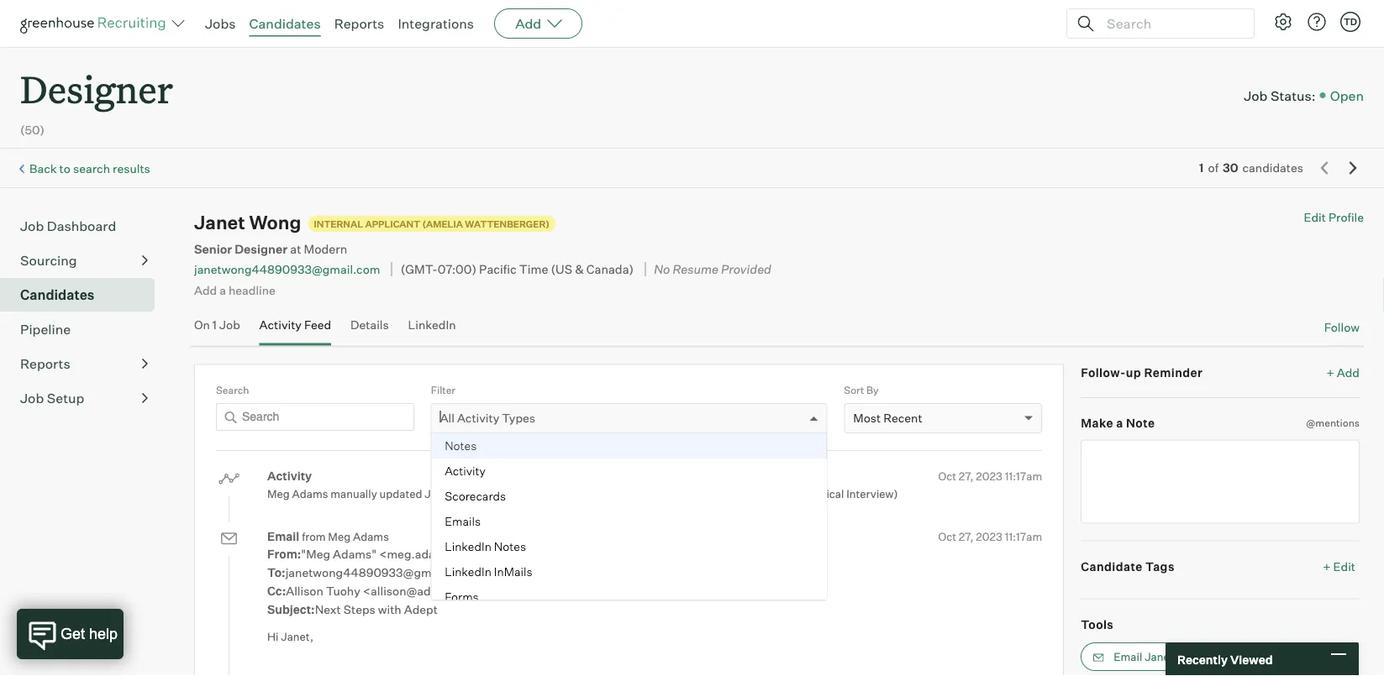 Task type: vqa. For each thing, say whether or not it's contained in the screenshot.
first View Full Scorecard from the bottom of the page
no



Task type: locate. For each thing, give the bounding box(es) containing it.
0 vertical spatial to
[[59, 161, 71, 176]]

sort by
[[844, 384, 879, 397]]

notes option
[[432, 434, 827, 459]]

adams up adams"
[[353, 531, 389, 544]]

job status:
[[1245, 87, 1316, 104]]

janet
[[194, 211, 245, 234], [425, 488, 454, 501], [1145, 651, 1174, 664]]

1 vertical spatial reports
[[20, 356, 70, 373]]

0 horizontal spatial 1
[[213, 318, 217, 333]]

0 horizontal spatial reports
[[20, 356, 70, 373]]

search
[[73, 161, 110, 176]]

candidates right jobs
[[249, 15, 321, 32]]

1 vertical spatial oct
[[939, 530, 957, 544]]

1 vertical spatial a
[[1117, 416, 1124, 431]]

linkedin down the emails
[[444, 540, 491, 555]]

1 vertical spatial to
[[656, 488, 666, 501]]

senior
[[194, 241, 232, 257]]

make
[[1082, 416, 1114, 431]]

27,
[[959, 470, 974, 483], [959, 530, 974, 544]]

1 vertical spatial janet
[[425, 488, 454, 501]]

1 horizontal spatial reports
[[334, 15, 385, 32]]

candidates
[[1243, 161, 1304, 175]]

open
[[1331, 87, 1365, 104]]

janet,
[[281, 631, 314, 644]]

2 vertical spatial designer
[[742, 488, 789, 501]]

1 horizontal spatial email
[[1114, 651, 1143, 664]]

+ for + edit
[[1324, 560, 1331, 574]]

forms
[[444, 590, 479, 605]]

linkedin for the linkedin link
[[408, 318, 456, 333]]

job up sourcing
[[20, 218, 44, 235]]

1 vertical spatial meg
[[328, 531, 351, 544]]

0 vertical spatial +
[[1327, 365, 1335, 380]]

None field
[[440, 405, 444, 433]]

up
[[1127, 365, 1142, 380]]

janetwong44890933@gmail.com down at
[[194, 262, 380, 277]]

0 horizontal spatial candidates
[[20, 287, 95, 304]]

job right on
[[219, 318, 240, 333]]

1 vertical spatial janetwong44890933@gmail.com
[[286, 566, 472, 581]]

0 horizontal spatial add
[[194, 283, 217, 297]]

linkedin inside option
[[444, 565, 491, 580]]

to right back
[[59, 161, 71, 176]]

not
[[580, 488, 599, 501]]

activity feed
[[259, 318, 331, 333]]

1 vertical spatial candidates
[[20, 287, 95, 304]]

a
[[220, 283, 226, 297], [1117, 416, 1124, 431]]

candidates link up pipeline link at the left of the page
[[20, 285, 148, 305]]

note
[[1127, 416, 1156, 431]]

+
[[1327, 365, 1335, 380], [1324, 560, 1331, 574]]

0 vertical spatial 1
[[1200, 161, 1204, 175]]

scorecards
[[444, 489, 506, 504]]

to right requested
[[656, 488, 666, 501]]

janetwong44890933@gmail.com
[[194, 262, 380, 277], [286, 566, 472, 581]]

email from meg adams
[[267, 530, 389, 545]]

1 vertical spatial from
[[302, 531, 326, 544]]

with
[[378, 603, 402, 618]]

janet left the recently
[[1145, 651, 1174, 664]]

sourcing
[[20, 252, 77, 269]]

activity right all at the left bottom
[[457, 411, 500, 426]]

a left note
[[1117, 416, 1124, 431]]

0 vertical spatial 2023
[[976, 470, 1003, 483]]

0 horizontal spatial candidates link
[[20, 285, 148, 305]]

0 vertical spatial edit
[[1304, 210, 1327, 225]]

job for job status:
[[1245, 87, 1268, 104]]

0 vertical spatial add
[[516, 15, 542, 32]]

1 vertical spatial email
[[1114, 651, 1143, 664]]

follow
[[1325, 320, 1360, 335]]

adams left manually at the bottom of the page
[[292, 488, 328, 501]]

None text field
[[1082, 440, 1360, 524]]

0 vertical spatial candidates
[[249, 15, 321, 32]]

integrations link
[[398, 15, 474, 32]]

0 vertical spatial search text field
[[1103, 11, 1239, 36]]

1 vertical spatial add
[[194, 283, 217, 297]]

0 vertical spatial a
[[220, 283, 226, 297]]

1 2023 from the top
[[976, 470, 1003, 483]]

notes down all at the left bottom
[[444, 439, 477, 454]]

1 horizontal spatial to
[[656, 488, 666, 501]]

0 horizontal spatial from
[[302, 531, 326, 544]]

1 horizontal spatial a
[[1117, 416, 1124, 431]]

from left not
[[554, 488, 578, 501]]

job left status:
[[1245, 87, 1268, 104]]

internal applicant (amelia wattenberger)
[[314, 218, 550, 230]]

most recent option
[[854, 411, 923, 426]]

@mentions
[[1307, 417, 1360, 430]]

reports link left the integrations 'link'
[[334, 15, 385, 32]]

designer down the 'janet wong'
[[235, 241, 288, 257]]

janet inside tools email janet
[[1145, 651, 1174, 664]]

2 horizontal spatial add
[[1338, 365, 1360, 380]]

1 right on
[[213, 318, 217, 333]]

1 vertical spatial 27,
[[959, 530, 974, 544]]

2 oct 27, 2023 11:17am from the top
[[939, 530, 1043, 544]]

linkedin for linkedin inmails
[[444, 565, 491, 580]]

add for add
[[516, 15, 542, 32]]

0 horizontal spatial a
[[220, 283, 226, 297]]

1 vertical spatial 2023
[[976, 530, 1003, 544]]

back to search results link
[[29, 161, 150, 176]]

applicant
[[365, 218, 420, 230]]

+ add link
[[1327, 365, 1360, 381]]

a for make
[[1117, 416, 1124, 431]]

meg
[[267, 488, 290, 501], [328, 531, 351, 544]]

meg up adams"
[[328, 531, 351, 544]]

0 horizontal spatial janet
[[194, 211, 245, 234]]

1 horizontal spatial from
[[554, 488, 578, 501]]

2023
[[976, 470, 1003, 483], [976, 530, 1003, 544]]

0 vertical spatial notes
[[444, 439, 477, 454]]

candidates down sourcing
[[20, 287, 95, 304]]

meg up from: at bottom
[[267, 488, 290, 501]]

(50)
[[20, 123, 45, 138]]

0 horizontal spatial reports link
[[20, 354, 148, 374]]

from up "meg
[[302, 531, 326, 544]]

0 horizontal spatial notes
[[444, 439, 477, 454]]

wattenberger)
[[465, 218, 550, 230]]

1 vertical spatial designer
[[235, 241, 288, 257]]

0 vertical spatial 27,
[[959, 470, 974, 483]]

for
[[726, 488, 740, 501]]

email up from: at bottom
[[267, 530, 300, 545]]

0 horizontal spatial meg
[[267, 488, 290, 501]]

1
[[1200, 161, 1204, 175], [213, 318, 217, 333]]

0 vertical spatial from
[[554, 488, 578, 501]]

2 vertical spatial linkedin
[[444, 565, 491, 580]]

reports link down pipeline link at the left of the page
[[20, 354, 148, 374]]

filter
[[431, 384, 456, 397]]

job for job setup
[[20, 390, 44, 407]]

janet left wong's
[[425, 488, 454, 501]]

linkedin up forms
[[444, 565, 491, 580]]

add
[[516, 15, 542, 32], [194, 283, 217, 297], [1338, 365, 1360, 380]]

senior designer at modern
[[194, 241, 348, 257]]

30
[[1223, 161, 1239, 175]]

job dashboard
[[20, 218, 116, 235]]

1 horizontal spatial reports link
[[334, 15, 385, 32]]

activity left feed
[[259, 318, 302, 333]]

linkedin down (gmt-
[[408, 318, 456, 333]]

add inside popup button
[[516, 15, 542, 32]]

td
[[1344, 16, 1358, 27]]

0 vertical spatial oct 27, 2023 11:17am
[[939, 470, 1043, 483]]

tuohy
[[326, 584, 361, 599]]

0 vertical spatial janet
[[194, 211, 245, 234]]

1 vertical spatial adams
[[353, 531, 389, 544]]

2 vertical spatial janet
[[1145, 651, 1174, 664]]

2 oct from the top
[[939, 530, 957, 544]]

a left headline
[[220, 283, 226, 297]]

linkedin
[[408, 318, 456, 333], [444, 540, 491, 555], [444, 565, 491, 580]]

+ edit
[[1324, 560, 1356, 574]]

1 horizontal spatial candidates link
[[249, 15, 321, 32]]

email left the recently
[[1114, 651, 1143, 664]]

1 horizontal spatial add
[[516, 15, 542, 32]]

email inside tools email janet
[[1114, 651, 1143, 664]]

types
[[502, 411, 536, 426]]

results
[[113, 161, 150, 176]]

designer
[[20, 64, 173, 114], [235, 241, 288, 257], [742, 488, 789, 501]]

designer down greenhouse recruiting "image"
[[20, 64, 173, 114]]

0 vertical spatial janetwong44890933@gmail.com
[[194, 262, 380, 277]]

a for add
[[220, 283, 226, 297]]

+ add
[[1327, 365, 1360, 380]]

from inside email from meg adams
[[302, 531, 326, 544]]

scorecards option
[[432, 484, 827, 510]]

0 horizontal spatial email
[[267, 530, 300, 545]]

reports down pipeline
[[20, 356, 70, 373]]

inmails
[[494, 565, 532, 580]]

linkedin inside option
[[444, 540, 491, 555]]

1 horizontal spatial 1
[[1200, 161, 1204, 175]]

0 vertical spatial reports
[[334, 15, 385, 32]]

2 horizontal spatial janet
[[1145, 651, 1174, 664]]

job left setup
[[20, 390, 44, 407]]

1 vertical spatial 11:17am
[[1005, 530, 1043, 544]]

1 horizontal spatial candidates
[[249, 15, 321, 32]]

designer right 'for'
[[742, 488, 789, 501]]

1 vertical spatial search text field
[[216, 404, 414, 431]]

1 horizontal spatial edit
[[1334, 560, 1356, 574]]

1 vertical spatial linkedin
[[444, 540, 491, 555]]

1 vertical spatial reports link
[[20, 354, 148, 374]]

janetwong44890933@gmail.com down adams"
[[286, 566, 472, 581]]

requested
[[601, 488, 653, 501]]

0 horizontal spatial to
[[59, 161, 71, 176]]

from: "meg adams" <meg.adams@adept.ai> to: janetwong44890933@gmail.com cc: allison tuohy <allison@adept.ai> subject: next steps with adept
[[267, 547, 516, 618]]

most recent
[[854, 411, 923, 426]]

0 vertical spatial meg
[[267, 488, 290, 501]]

+ for + add
[[1327, 365, 1335, 380]]

1 horizontal spatial meg
[[328, 531, 351, 544]]

1 vertical spatial oct 27, 2023 11:17am
[[939, 530, 1043, 544]]

activity up wong's
[[444, 464, 485, 479]]

0 horizontal spatial designer
[[20, 64, 173, 114]]

2 vertical spatial add
[[1338, 365, 1360, 380]]

adams"
[[333, 547, 377, 562]]

job setup
[[20, 390, 84, 407]]

janet up senior
[[194, 211, 245, 234]]

sort
[[844, 384, 865, 397]]

0 vertical spatial linkedin
[[408, 318, 456, 333]]

0 horizontal spatial adams
[[292, 488, 328, 501]]

linkedin for linkedin notes
[[444, 540, 491, 555]]

viewed
[[1231, 653, 1273, 667]]

1 vertical spatial notes
[[494, 540, 526, 555]]

1 horizontal spatial notes
[[494, 540, 526, 555]]

0 vertical spatial 11:17am
[[1005, 470, 1043, 483]]

2 2023 from the top
[[976, 530, 1003, 544]]

candidates link right jobs
[[249, 15, 321, 32]]

1 vertical spatial +
[[1324, 560, 1331, 574]]

subject:
[[267, 603, 315, 618]]

Search text field
[[1103, 11, 1239, 36], [216, 404, 414, 431]]

1 oct 27, 2023 11:17am from the top
[[939, 470, 1043, 483]]

1 horizontal spatial adams
[[353, 531, 389, 544]]

from:
[[267, 547, 301, 562]]

0 horizontal spatial edit
[[1304, 210, 1327, 225]]

adams
[[292, 488, 328, 501], [353, 531, 389, 544]]

activity
[[259, 318, 302, 333], [457, 411, 500, 426], [444, 464, 485, 479], [267, 469, 312, 484]]

candidates link
[[249, 15, 321, 32], [20, 285, 148, 305]]

1 left of at right top
[[1200, 161, 1204, 175]]

activity inside option
[[444, 464, 485, 479]]

job
[[1245, 87, 1268, 104], [20, 218, 44, 235], [219, 318, 240, 333], [20, 390, 44, 407]]

wong
[[249, 211, 301, 234]]

emails
[[444, 515, 481, 529]]

0 vertical spatial oct
[[939, 470, 957, 483]]

allison
[[286, 584, 324, 599]]

jobs link
[[205, 15, 236, 32]]

0 vertical spatial designer
[[20, 64, 173, 114]]

reports left the integrations 'link'
[[334, 15, 385, 32]]

updated
[[380, 488, 422, 501]]

time
[[519, 262, 549, 277]]

job inside 'link'
[[20, 218, 44, 235]]

internal
[[314, 218, 363, 230]]

next
[[315, 603, 341, 618]]

edit profile
[[1304, 210, 1365, 225]]

notes up inmails
[[494, 540, 526, 555]]

reports link
[[334, 15, 385, 32], [20, 354, 148, 374]]

list box
[[432, 434, 827, 611]]



Task type: describe. For each thing, give the bounding box(es) containing it.
resume
[[673, 262, 719, 277]]

janetwong44890933@gmail.com inside from: "meg adams" <meg.adams@adept.ai> to: janetwong44890933@gmail.com cc: allison tuohy <allison@adept.ai> subject: next steps with adept
[[286, 566, 472, 581]]

recent
[[884, 411, 923, 426]]

activity option
[[432, 459, 827, 484]]

2 horizontal spatial designer
[[742, 488, 789, 501]]

setup
[[47, 390, 84, 407]]

meg inside email from meg adams
[[328, 531, 351, 544]]

meg adams manually updated janet wong's availability from not requested to requested for designer (technical interview)
[[267, 488, 898, 501]]

cc:
[[267, 584, 286, 599]]

most
[[854, 411, 881, 426]]

details link
[[351, 318, 389, 343]]

0 vertical spatial adams
[[292, 488, 328, 501]]

pipeline link
[[20, 320, 148, 340]]

07:00)
[[438, 262, 477, 277]]

0 vertical spatial email
[[267, 530, 300, 545]]

linkedin notes
[[444, 540, 526, 555]]

back to search results
[[29, 161, 150, 176]]

tags
[[1146, 560, 1175, 574]]

reminder
[[1145, 365, 1203, 380]]

pipeline
[[20, 321, 71, 338]]

candidates inside candidates link
[[20, 287, 95, 304]]

availability
[[497, 488, 551, 501]]

search
[[216, 384, 249, 397]]

candidate
[[1082, 560, 1143, 574]]

feed
[[304, 318, 331, 333]]

greenhouse recruiting image
[[20, 13, 172, 34]]

list box containing notes
[[432, 434, 827, 611]]

configure image
[[1274, 12, 1294, 32]]

<allison@adept.ai>
[[363, 584, 470, 599]]

1 horizontal spatial designer
[[235, 241, 288, 257]]

canada)
[[587, 262, 634, 277]]

0 vertical spatial candidates link
[[249, 15, 321, 32]]

edit profile link
[[1304, 210, 1365, 225]]

forms option
[[432, 585, 827, 611]]

"meg
[[301, 547, 330, 562]]

all
[[440, 411, 455, 426]]

1 vertical spatial candidates link
[[20, 285, 148, 305]]

sourcing link
[[20, 251, 148, 271]]

emails option
[[432, 510, 827, 535]]

notes inside option
[[444, 439, 477, 454]]

1 oct from the top
[[939, 470, 957, 483]]

wong's
[[456, 488, 494, 501]]

linkedin inmails
[[444, 565, 532, 580]]

headline
[[229, 283, 276, 297]]

add for add a headline
[[194, 283, 217, 297]]

1 vertical spatial edit
[[1334, 560, 1356, 574]]

on
[[194, 318, 210, 333]]

adams inside email from meg adams
[[353, 531, 389, 544]]

activity up email from meg adams
[[267, 469, 312, 484]]

status:
[[1271, 87, 1316, 104]]

1 of 30 candidates
[[1200, 161, 1304, 175]]

1 vertical spatial 1
[[213, 318, 217, 333]]

<meg.adams@adept.ai>
[[379, 547, 516, 562]]

1 horizontal spatial janet
[[425, 488, 454, 501]]

designer link
[[20, 47, 173, 117]]

follow-up reminder
[[1082, 365, 1203, 380]]

(technical
[[791, 488, 845, 501]]

&
[[575, 262, 584, 277]]

(amelia
[[422, 218, 463, 230]]

janet wong
[[194, 211, 301, 234]]

no
[[654, 262, 671, 277]]

linkedin inmails option
[[432, 560, 827, 585]]

td button
[[1338, 8, 1365, 35]]

details
[[351, 318, 389, 333]]

hi janet,
[[267, 631, 314, 644]]

hi
[[267, 631, 279, 644]]

to:
[[267, 566, 286, 581]]

1 horizontal spatial search text field
[[1103, 11, 1239, 36]]

2 11:17am from the top
[[1005, 530, 1043, 544]]

activity feed link
[[259, 318, 331, 343]]

manually
[[331, 488, 377, 501]]

@mentions link
[[1307, 415, 1360, 432]]

(us
[[551, 262, 573, 277]]

1 27, from the top
[[959, 470, 974, 483]]

+ edit link
[[1320, 555, 1360, 579]]

pacific
[[479, 262, 517, 277]]

follow-
[[1082, 365, 1127, 380]]

of
[[1209, 161, 1219, 175]]

requested
[[668, 488, 724, 501]]

adept
[[404, 603, 438, 618]]

linkedin notes option
[[432, 535, 827, 560]]

2 27, from the top
[[959, 530, 974, 544]]

notes inside option
[[494, 540, 526, 555]]

integrations
[[398, 15, 474, 32]]

recently viewed
[[1178, 653, 1273, 667]]

tools
[[1082, 618, 1114, 632]]

recently
[[1178, 653, 1228, 667]]

follow link
[[1325, 320, 1360, 336]]

0 horizontal spatial search text field
[[216, 404, 414, 431]]

add a headline
[[194, 283, 276, 297]]

email janet button
[[1082, 643, 1272, 672]]

reports inside reports link
[[20, 356, 70, 373]]

job dashboard link
[[20, 216, 148, 236]]

0 vertical spatial reports link
[[334, 15, 385, 32]]

linkedin link
[[408, 318, 456, 343]]

back
[[29, 161, 57, 176]]

provided
[[721, 262, 772, 277]]

steps
[[344, 603, 376, 618]]

job for job dashboard
[[20, 218, 44, 235]]

1 11:17am from the top
[[1005, 470, 1043, 483]]

add button
[[495, 8, 583, 39]]

(gmt-
[[401, 262, 438, 277]]



